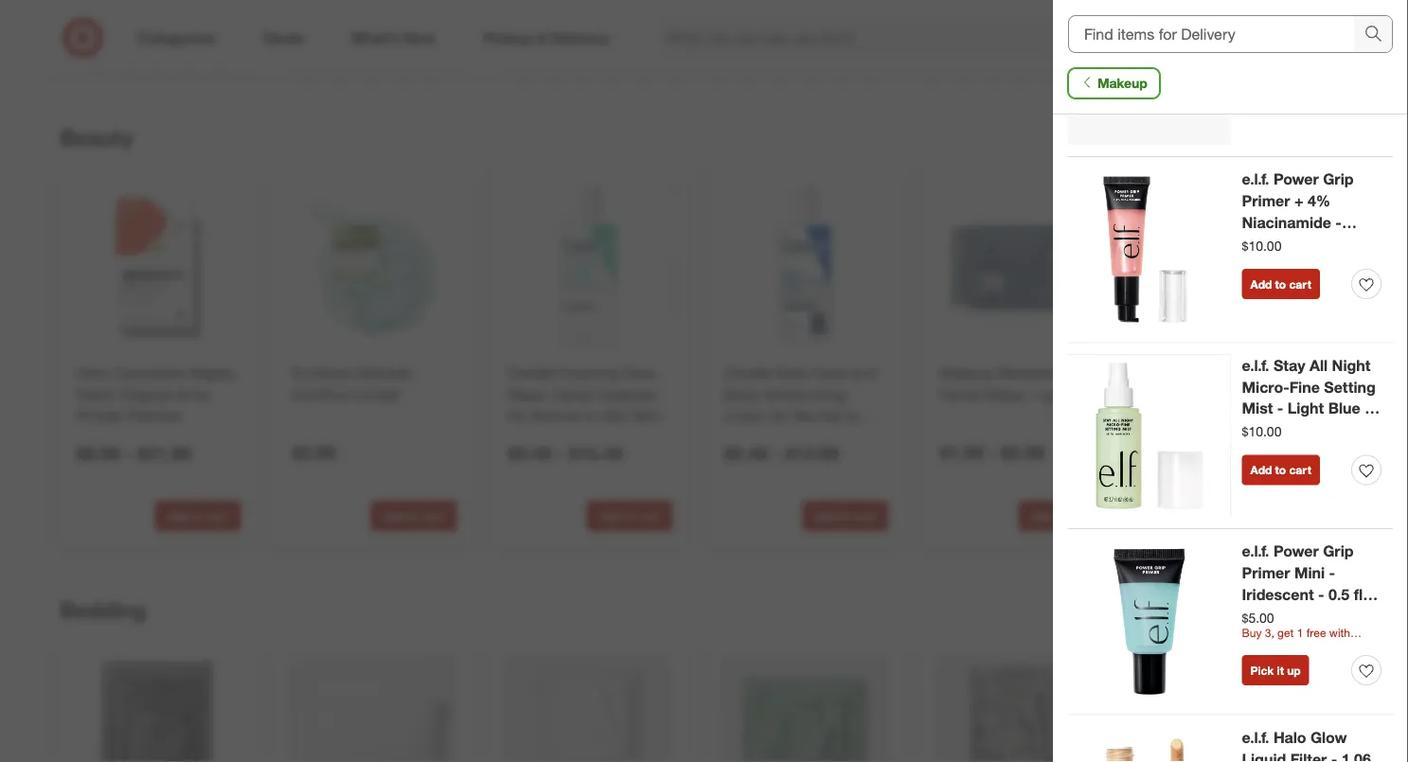 Task type: describe. For each thing, give the bounding box(es) containing it.
power for -
[[1274, 0, 1319, 2]]

face for $15.49
[[623, 364, 656, 382]]

$5.99
[[1001, 442, 1045, 464]]

oz inside e.l.f. power grip primer + 4% niacinamide - 0.811 fl oz
[[1298, 235, 1315, 253]]

makeup for makeup remover facial wipes - up & up™
[[940, 364, 995, 382]]

0.5
[[1329, 586, 1350, 604]]

hero
[[76, 364, 109, 382]]

ecotools delicate ecopouf loofah
[[292, 364, 411, 404]]

cerave inside cerave face wash, hydrating facial cleanser for normal to dry skin $5.49 - $15.49
[[1156, 364, 1204, 382]]

fl inside e.l.f. power grip primer mini - iridescent - 0.5 fl oz
[[1354, 586, 1363, 604]]

wash, inside cerave face wash, hydrating facial cleanser for normal to dry skin $5.49 - $15.49
[[1245, 364, 1286, 382]]

oz inside e.l.f. power grip primer - clear 0.811 fl oz
[[1298, 27, 1315, 46]]

loofah
[[354, 386, 400, 404]]

skin for cerave foaming face wash, facial cleanser for normal to oily skin
[[632, 407, 661, 426]]

niacinamide
[[1242, 213, 1332, 232]]

fine
[[1290, 378, 1320, 396]]

e.l.f. for e.l.f. power grip primer - clear 0.811 fl oz
[[1242, 0, 1270, 2]]

$1.99 - $5.99
[[940, 442, 1045, 464]]

ecotools delicate ecopouf loofah link
[[292, 362, 453, 406]]

to inside cerave daily face and body moisturizing lotion for normal to dry skin - fragrance free
[[846, 407, 860, 426]]

e.l.f. power grip primer mini - iridescent - 0.5 fl oz link
[[1242, 541, 1382, 626]]

cleanser for cerave face wash, hydrating facial cleanser for normal to dry skin $5.49 - $15.49
[[1156, 407, 1216, 426]]

oily
[[602, 407, 627, 426]]

cosmetics
[[113, 364, 186, 382]]

- inside e.l.f. power grip primer + 4% niacinamide - 0.811 fl oz
[[1336, 213, 1342, 232]]

$8.99
[[76, 443, 120, 464]]

$10.00 for e.l.f. power grip primer - clear 0.811 fl oz
[[1242, 51, 1282, 68]]

free
[[724, 450, 754, 469]]

e.l.f. power grip primer - clear 0.811 fl oz link
[[1242, 0, 1382, 47]]

halo
[[1274, 728, 1307, 747]]

up inside 'makeup remover facial wipes - up & up™'
[[1040, 386, 1057, 404]]

mini
[[1295, 564, 1325, 582]]

- right $8.99
[[125, 443, 132, 464]]

skin inside cerave daily face and body moisturizing lotion for normal to dry skin - fragrance free
[[752, 429, 781, 447]]

grip for 4%
[[1323, 170, 1354, 189]]

e.l.f. halo glow liquid filter - 1.0
[[1242, 728, 1371, 763]]

e.l.f. halo glow liquid filter - 1.0 link
[[1242, 727, 1382, 763]]

- inside cerave daily face and body moisturizing lotion for normal to dry skin - fragrance free
[[786, 429, 792, 447]]

facial for cerave foaming face wash, facial cleanser for normal to oily skin
[[553, 386, 592, 404]]

makeup for makeup
[[1098, 75, 1148, 91]]

facial for cerave face wash, hydrating facial cleanser for normal to dry skin $5.49 - $15.49
[[1226, 386, 1265, 404]]

it
[[1277, 664, 1284, 678]]

ecopouf
[[292, 386, 349, 404]]

blue
[[1329, 399, 1361, 418]]

glow
[[1311, 728, 1348, 747]]

skin for cerave face wash, hydrating facial cleanser for normal to dry skin $5.49 - $15.49
[[1184, 429, 1213, 447]]

0.811 inside e.l.f. power grip primer - clear 0.811 fl oz
[[1242, 27, 1280, 46]]

$5.49 for $5.49 - $13.69
[[724, 443, 768, 464]]

remover
[[999, 364, 1060, 382]]

makeup remover facial wipes - up & up™
[[940, 364, 1101, 404]]

cerave foaming face wash, facial cleanser for normal to oily skin
[[508, 364, 661, 426]]

dialog containing e.l.f. power grip primer - clear 0.811 fl oz
[[1053, 0, 1409, 763]]

What can we help you find? suggestions appear below search field
[[656, 17, 1128, 59]]

oz inside e.l.f. power grip primer mini - iridescent - 0.5 fl oz
[[1242, 607, 1259, 626]]

mist
[[1242, 399, 1273, 418]]

body
[[724, 386, 760, 404]]

$2.99
[[292, 442, 336, 464]]

and
[[850, 364, 876, 382]]

e.l.f. power grip primer + 4% niacinamide - 0.811 fl oz
[[1242, 170, 1354, 253]]

1 $15.49 from the left
[[569, 443, 623, 464]]

original
[[119, 386, 171, 404]]

$21.99
[[137, 443, 191, 464]]

primer for iridescent
[[1242, 564, 1291, 582]]

- right mist
[[1278, 399, 1284, 418]]

$15.49 inside cerave face wash, hydrating facial cleanser for normal to dry skin $5.49 - $15.49
[[1217, 443, 1271, 464]]

wipes
[[984, 386, 1026, 404]]

power for +
[[1274, 170, 1319, 189]]

up™
[[1075, 386, 1101, 404]]

&
[[1062, 386, 1071, 404]]

light
[[1288, 399, 1324, 418]]

cerave face wash, hydrating facial cleanser for normal to dry skin $5.49 - $15.49
[[1156, 364, 1310, 464]]

dry inside cerave daily face and body moisturizing lotion for normal to dry skin - fragrance free
[[724, 429, 748, 447]]

fl inside e.l.f. power grip primer - clear 0.811 fl oz
[[1284, 27, 1293, 46]]

face inside cerave face wash, hydrating facial cleanser for normal to dry skin $5.49 - $15.49
[[1208, 364, 1241, 382]]

- inside 'makeup remover facial wipes - up & up™'
[[1030, 386, 1036, 404]]

setting
[[1325, 378, 1376, 396]]

normal for cerave face wash, hydrating facial cleanser for normal to dry skin $5.49 - $15.49
[[1243, 407, 1292, 426]]

- right mini at the right of page
[[1330, 564, 1336, 582]]

fl inside e.l.f. power grip primer + 4% niacinamide - 0.811 fl oz
[[1284, 235, 1293, 253]]

cerave face wash, hydrating facial cleanser for normal to dry skin link
[[1156, 362, 1317, 447]]

primer for niacinamide
[[1242, 192, 1291, 210]]

makeup button
[[1069, 68, 1160, 99]]

face for $13.69
[[814, 364, 846, 382]]

$5.49 - $15.49
[[508, 443, 623, 464]]

hero cosmetics mighty patch original acne pimple patches link
[[76, 362, 237, 427]]

ecotools
[[292, 364, 352, 382]]

micro-
[[1242, 378, 1290, 396]]

patch
[[76, 386, 115, 404]]

acne
[[176, 386, 210, 404]]

$10.00 for e.l.f. stay all night micro-fine setting mist - light blue - 2.7 fl oz
[[1242, 423, 1282, 440]]

beauty
[[60, 124, 133, 151]]

iridescent
[[1242, 586, 1314, 604]]

night
[[1332, 356, 1371, 375]]

hydrating
[[1156, 386, 1222, 404]]

stay
[[1274, 356, 1306, 375]]

$8.99 - $21.99
[[76, 443, 191, 464]]

cerave daily face and body moisturizing lotion for normal to dry skin - fragrance free
[[724, 364, 876, 469]]

normal for cerave foaming face wash, facial cleanser for normal to oily skin
[[530, 407, 580, 426]]

- left 0.5
[[1319, 586, 1325, 604]]

- inside cerave face wash, hydrating facial cleanser for normal to dry skin $5.49 - $15.49
[[1205, 443, 1212, 464]]

normal inside cerave daily face and body moisturizing lotion for normal to dry skin - fragrance free
[[793, 407, 842, 426]]

makeup remover facial wipes - up & up™ link
[[940, 362, 1101, 406]]



Task type: vqa. For each thing, say whether or not it's contained in the screenshot.
What can we help you find? suggestions appear below 'search box'
yes



Task type: locate. For each thing, give the bounding box(es) containing it.
$1.99
[[940, 442, 984, 464]]

for down moisturizing in the bottom of the page
[[771, 407, 789, 426]]

-
[[1295, 6, 1301, 24], [1336, 213, 1342, 232], [1030, 386, 1036, 404], [1278, 399, 1284, 418], [1365, 399, 1371, 418], [786, 429, 792, 447], [989, 442, 996, 464], [125, 443, 132, 464], [557, 443, 564, 464], [773, 443, 780, 464], [1205, 443, 1212, 464], [1330, 564, 1336, 582], [1319, 586, 1325, 604], [1332, 750, 1338, 763]]

1 horizontal spatial $5.49
[[724, 443, 768, 464]]

2 0.811 from the top
[[1242, 235, 1280, 253]]

0 horizontal spatial face
[[623, 364, 656, 382]]

0 horizontal spatial skin
[[632, 407, 661, 426]]

power inside e.l.f. power grip primer + 4% niacinamide - 0.811 fl oz
[[1274, 170, 1319, 189]]

0.811
[[1242, 27, 1280, 46], [1242, 235, 1280, 253]]

makeup down search button
[[1098, 75, 1148, 91]]

0 vertical spatial up
[[1040, 386, 1057, 404]]

1 for from the left
[[508, 407, 526, 426]]

3 power from the top
[[1274, 542, 1319, 561]]

e.l.f. for e.l.f. power grip primer + 4% niacinamide - 0.811 fl oz
[[1242, 170, 1270, 189]]

primer
[[1242, 6, 1291, 24], [1242, 192, 1291, 210], [1242, 564, 1291, 582]]

primer left clear
[[1242, 6, 1291, 24]]

shop more button
[[1277, 602, 1352, 624]]

grip inside e.l.f. power grip primer - clear 0.811 fl oz
[[1323, 0, 1354, 2]]

1 horizontal spatial $15.49
[[1217, 443, 1271, 464]]

e.l.f. stay all night micro-fine setting mist - light blue - 2.7 fl oz image
[[1069, 355, 1231, 517], [1069, 355, 1231, 517]]

3 $5.49 from the left
[[1156, 443, 1200, 464]]

- left $13.69
[[773, 443, 780, 464]]

1 dry from the left
[[724, 429, 748, 447]]

standard/queen overfilled plush bed pillow - room essentials™ image
[[288, 655, 457, 763], [288, 655, 457, 763]]

$5.49 down cerave foaming face wash, facial cleanser for normal to oily skin
[[508, 443, 552, 464]]

lotion
[[724, 407, 766, 426]]

2.7
[[1242, 421, 1263, 440]]

3 cerave from the left
[[1156, 364, 1204, 382]]

e.l.f.
[[1242, 0, 1270, 2], [1242, 170, 1270, 189], [1242, 356, 1270, 375], [1242, 542, 1270, 561], [1242, 728, 1270, 747]]

face up hydrating
[[1208, 364, 1241, 382]]

cerave face wash, hydrating facial cleanser for normal to dry skin image
[[1152, 182, 1321, 351], [1152, 182, 1321, 351]]

0 horizontal spatial up
[[1040, 386, 1057, 404]]

oz inside e.l.f. stay all night micro-fine setting mist - light blue - 2.7 fl oz
[[1281, 421, 1298, 440]]

0 vertical spatial grip
[[1323, 0, 1354, 2]]

1 grip from the top
[[1323, 0, 1354, 2]]

2 grip from the top
[[1323, 170, 1354, 189]]

up left &
[[1040, 386, 1057, 404]]

0 horizontal spatial cerave
[[508, 364, 556, 382]]

cerave foaming face wash, facial cleanser for normal to oily skin image
[[504, 182, 673, 351], [504, 182, 673, 351]]

for up the $5.49 - $15.49
[[508, 407, 526, 426]]

add to cart
[[167, 36, 228, 51], [383, 36, 444, 51], [599, 36, 660, 51], [815, 36, 876, 51], [1031, 36, 1092, 51], [1247, 36, 1308, 51], [1251, 277, 1312, 291], [1251, 463, 1312, 477], [167, 509, 228, 523], [383, 509, 444, 523], [599, 509, 660, 523], [815, 509, 876, 523], [1031, 509, 1092, 523]]

facial left wipes
[[940, 386, 979, 404]]

skin inside cerave face wash, hydrating facial cleanser for normal to dry skin $5.49 - $15.49
[[1184, 429, 1213, 447]]

1 horizontal spatial makeup
[[1098, 75, 1148, 91]]

+
[[1295, 192, 1304, 210]]

face right foaming
[[623, 364, 656, 382]]

1 vertical spatial power
[[1274, 170, 1319, 189]]

dry
[[724, 429, 748, 447], [1156, 429, 1180, 447]]

2 horizontal spatial skin
[[1184, 429, 1213, 447]]

power
[[1274, 0, 1319, 2], [1274, 170, 1319, 189], [1274, 542, 1319, 561]]

wash, up the $5.49 - $15.49
[[508, 386, 549, 404]]

cerave daily face and body moisturizing lotion for normal to dry skin - fragrance free image
[[720, 182, 889, 351], [720, 182, 889, 351]]

2 e.l.f. from the top
[[1242, 170, 1270, 189]]

makeup inside 'makeup remover facial wipes - up & up™'
[[940, 364, 995, 382]]

normal
[[530, 407, 580, 426], [793, 407, 842, 426], [1243, 407, 1292, 426]]

wash,
[[1245, 364, 1286, 382], [508, 386, 549, 404]]

cerave
[[508, 364, 556, 382], [724, 364, 772, 382], [1156, 364, 1204, 382]]

primer inside e.l.f. power grip primer + 4% niacinamide - 0.811 fl oz
[[1242, 192, 1291, 210]]

cleanser inside cerave face wash, hydrating facial cleanser for normal to dry skin $5.49 - $15.49
[[1156, 407, 1216, 426]]

search button
[[1114, 17, 1160, 63]]

cleanser down hydrating
[[1156, 407, 1216, 426]]

1 vertical spatial wash,
[[508, 386, 549, 404]]

e.l.f. up liquid
[[1242, 728, 1270, 747]]

skin down lotion
[[752, 429, 781, 447]]

skin
[[632, 407, 661, 426], [752, 429, 781, 447], [1184, 429, 1213, 447]]

cerave up body
[[724, 364, 772, 382]]

oz down light
[[1281, 421, 1298, 440]]

2 horizontal spatial facial
[[1226, 386, 1265, 404]]

2 vertical spatial $10.00
[[1242, 423, 1282, 440]]

mighty
[[190, 364, 236, 382]]

facial inside cerave face wash, hydrating facial cleanser for normal to dry skin $5.49 - $15.49
[[1226, 386, 1265, 404]]

- down the remover
[[1030, 386, 1036, 404]]

$10.00 for e.l.f. power grip primer + 4% niacinamide - 0.811 fl oz
[[1242, 237, 1282, 254]]

primer for 0.811
[[1242, 6, 1291, 24]]

2 $15.49 from the left
[[1217, 443, 1271, 464]]

- down glow
[[1332, 750, 1338, 763]]

2 $5.49 from the left
[[724, 443, 768, 464]]

$5.49 down lotion
[[724, 443, 768, 464]]

facial up 2.7
[[1226, 386, 1265, 404]]

wash, up mist
[[1245, 364, 1286, 382]]

facial inside cerave foaming face wash, facial cleanser for normal to oily skin
[[553, 386, 592, 404]]

all
[[1310, 356, 1328, 375]]

dry down hydrating
[[1156, 429, 1180, 447]]

up inside button
[[1288, 664, 1301, 678]]

3 normal from the left
[[1243, 407, 1292, 426]]

3 e.l.f. from the top
[[1242, 356, 1270, 375]]

oz down iridescent
[[1242, 607, 1259, 626]]

1 vertical spatial grip
[[1323, 170, 1354, 189]]

2 horizontal spatial face
[[1208, 364, 1241, 382]]

0 vertical spatial wash,
[[1245, 364, 1286, 382]]

makeup
[[1098, 75, 1148, 91], [940, 364, 995, 382]]

search
[[1114, 30, 1160, 49]]

1 vertical spatial 0.811
[[1242, 235, 1280, 253]]

1 $10.00 from the top
[[1242, 51, 1282, 68]]

cerave left foaming
[[508, 364, 556, 382]]

power up clear
[[1274, 0, 1319, 2]]

0 horizontal spatial dry
[[724, 429, 748, 447]]

e.l.f. inside e.l.f. power grip primer - clear 0.811 fl oz
[[1242, 0, 1270, 2]]

2 facial from the left
[[940, 386, 979, 404]]

facial
[[553, 386, 592, 404], [940, 386, 979, 404], [1226, 386, 1265, 404]]

facial inside 'makeup remover facial wipes - up & up™'
[[940, 386, 979, 404]]

cerave for $5.49 - $15.49
[[508, 364, 556, 382]]

pick it up
[[1251, 664, 1301, 678]]

1 horizontal spatial cerave
[[724, 364, 772, 382]]

$15.49
[[569, 443, 623, 464], [1217, 443, 1271, 464]]

for
[[508, 407, 526, 426], [771, 407, 789, 426], [1221, 407, 1239, 426]]

wash, inside cerave foaming face wash, facial cleanser for normal to oily skin
[[508, 386, 549, 404]]

e.l.f. up find items for delivery "search field"
[[1242, 0, 1270, 2]]

1 vertical spatial makeup
[[940, 364, 995, 382]]

skin right the oily
[[632, 407, 661, 426]]

grip for clear
[[1323, 0, 1354, 2]]

for inside cerave daily face and body moisturizing lotion for normal to dry skin - fragrance free
[[771, 407, 789, 426]]

e.l.f. stay all night micro-fine setting mist - light blue - 2.7 fl oz
[[1242, 356, 1376, 440]]

2 horizontal spatial cerave
[[1156, 364, 1204, 382]]

3 face from the left
[[1208, 364, 1241, 382]]

fragrance
[[796, 429, 864, 447]]

hero cosmetics mighty patch original acne pimple patches image
[[72, 182, 241, 351], [72, 182, 241, 351]]

2 primer from the top
[[1242, 192, 1291, 210]]

e.l.f. stay all night micro-fine setting mist - light blue - 2.7 fl oz link
[[1242, 355, 1382, 440]]

dry inside cerave face wash, hydrating facial cleanser for normal to dry skin $5.49 - $15.49
[[1156, 429, 1180, 447]]

2 vertical spatial primer
[[1242, 564, 1291, 582]]

e.l.f. inside e.l.f. power grip primer mini - iridescent - 0.5 fl oz
[[1242, 542, 1270, 561]]

$15.49 down the oily
[[569, 443, 623, 464]]

1 vertical spatial cleanser
[[1156, 407, 1216, 426]]

cart
[[206, 36, 228, 51], [422, 36, 444, 51], [638, 36, 660, 51], [854, 36, 876, 51], [1070, 36, 1092, 51], [1286, 36, 1308, 51], [1290, 277, 1312, 291], [1290, 463, 1312, 477], [206, 509, 228, 523], [422, 509, 444, 523], [638, 509, 660, 523], [854, 509, 876, 523], [1070, 509, 1092, 523]]

e.l.f. power grip primer mini - iridescent - 0.5 fl oz
[[1242, 542, 1363, 626]]

power up + at right
[[1274, 170, 1319, 189]]

shop more
[[1277, 604, 1352, 622]]

1 horizontal spatial cleanser
[[1156, 407, 1216, 426]]

1 horizontal spatial wash,
[[1245, 364, 1286, 382]]

3 $10.00 from the top
[[1242, 423, 1282, 440]]

400 thread count solid performance sheet set - threshold™ image
[[504, 655, 673, 763], [504, 655, 673, 763]]

normal inside cerave foaming face wash, facial cleanser for normal to oily skin
[[530, 407, 580, 426]]

1 e.l.f. from the top
[[1242, 0, 1270, 2]]

3 for from the left
[[1221, 407, 1239, 426]]

primer inside e.l.f. power grip primer mini - iridescent - 0.5 fl oz
[[1242, 564, 1291, 582]]

0.811 inside e.l.f. power grip primer + 4% niacinamide - 0.811 fl oz
[[1242, 235, 1280, 253]]

2 power from the top
[[1274, 170, 1319, 189]]

power for mini
[[1274, 542, 1319, 561]]

0 vertical spatial power
[[1274, 0, 1319, 2]]

oz down clear
[[1298, 27, 1315, 46]]

5 e.l.f. from the top
[[1242, 728, 1270, 747]]

1 horizontal spatial up
[[1288, 664, 1301, 678]]

grip for -
[[1323, 542, 1354, 561]]

$10.00 down "niacinamide"
[[1242, 237, 1282, 254]]

0 horizontal spatial normal
[[530, 407, 580, 426]]

1 cerave from the left
[[508, 364, 556, 382]]

foaming
[[560, 364, 619, 382]]

e.l.f. inside e.l.f. halo glow liquid filter - 1.0
[[1242, 728, 1270, 747]]

1 horizontal spatial dry
[[1156, 429, 1180, 447]]

normal down moisturizing in the bottom of the page
[[793, 407, 842, 426]]

2 horizontal spatial $5.49
[[1156, 443, 1200, 464]]

$5.49
[[508, 443, 552, 464], [724, 443, 768, 464], [1156, 443, 1200, 464]]

makeup inside button
[[1098, 75, 1148, 91]]

for inside cerave foaming face wash, facial cleanser for normal to oily skin
[[508, 407, 526, 426]]

e.l.f. up micro- on the right of page
[[1242, 356, 1270, 375]]

400 thread count printed performance sheet set - threshold™ image
[[936, 655, 1105, 763], [936, 655, 1105, 763]]

0 horizontal spatial $5.49
[[508, 443, 552, 464]]

to inside cerave foaming face wash, facial cleanser for normal to oily skin
[[584, 407, 597, 426]]

oz
[[1298, 27, 1315, 46], [1298, 235, 1315, 253], [1281, 421, 1298, 440], [1242, 607, 1259, 626]]

0 vertical spatial primer
[[1242, 6, 1291, 24]]

face
[[623, 364, 656, 382], [814, 364, 846, 382], [1208, 364, 1241, 382]]

power up mini at the right of page
[[1274, 542, 1319, 561]]

printed microfiber sheet set - room essentials™ image
[[720, 655, 889, 763], [720, 655, 889, 763]]

oz down "niacinamide"
[[1298, 235, 1315, 253]]

liquid
[[1242, 750, 1287, 763]]

2 dry from the left
[[1156, 429, 1180, 447]]

1 normal from the left
[[530, 407, 580, 426]]

microfiber solid sheet set - room essentials™ image
[[72, 655, 241, 763], [72, 655, 241, 763]]

dialog
[[1053, 0, 1409, 763]]

fl inside e.l.f. stay all night micro-fine setting mist - light blue - 2.7 fl oz
[[1268, 421, 1277, 440]]

$13.69
[[785, 443, 839, 464]]

shop
[[1277, 604, 1313, 622]]

hero cosmetics mighty patch original acne pimple patches
[[76, 364, 236, 426]]

for for cerave foaming face wash, facial cleanser for normal to oily skin
[[508, 407, 526, 426]]

makeup up wipes
[[940, 364, 995, 382]]

Find items for Delivery search field
[[1069, 16, 1355, 52]]

$5.49 down hydrating
[[1156, 443, 1200, 464]]

3 facial from the left
[[1226, 386, 1265, 404]]

0 horizontal spatial cleanser
[[597, 386, 657, 404]]

2 cerave from the left
[[724, 364, 772, 382]]

1 vertical spatial $10.00
[[1242, 237, 1282, 254]]

for for cerave face wash, hydrating facial cleanser for normal to dry skin $5.49 - $15.49
[[1221, 407, 1239, 426]]

e.l.f. power grip primer mini - iridescent - 0.5 fl oz image
[[1069, 541, 1231, 703], [1069, 541, 1231, 703]]

grip
[[1323, 0, 1354, 2], [1323, 170, 1354, 189], [1323, 542, 1354, 561]]

cerave foaming face wash, facial cleanser for normal to oily skin link
[[508, 362, 669, 427]]

makeup remover facial wipes - up & up™ image
[[936, 182, 1105, 351], [936, 182, 1105, 351]]

- right blue
[[1365, 399, 1371, 418]]

skin down hydrating
[[1184, 429, 1213, 447]]

1 power from the top
[[1274, 0, 1319, 2]]

grip up mini at the right of page
[[1323, 542, 1354, 561]]

primer up "niacinamide"
[[1242, 192, 1291, 210]]

1 0.811 from the top
[[1242, 27, 1280, 46]]

cerave daily face and body moisturizing lotion for normal to dry skin - fragrance free link
[[724, 362, 885, 469]]

e.l.f. up "niacinamide"
[[1242, 170, 1270, 189]]

face up moisturizing in the bottom of the page
[[814, 364, 846, 382]]

cerave up hydrating
[[1156, 364, 1204, 382]]

daily
[[776, 364, 809, 382]]

grip inside e.l.f. power grip primer mini - iridescent - 0.5 fl oz
[[1323, 542, 1354, 561]]

grip up clear
[[1323, 0, 1354, 2]]

e.l.f. for e.l.f. power grip primer mini - iridescent - 0.5 fl oz
[[1242, 542, 1270, 561]]

cerave inside cerave foaming face wash, facial cleanser for normal to oily skin
[[508, 364, 556, 382]]

e.l.f. power grip primer + 4% niacinamide - 0.811 fl oz link
[[1242, 169, 1382, 253]]

e.l.f. for e.l.f. stay all night micro-fine setting mist - light blue - 2.7 fl oz
[[1242, 356, 1270, 375]]

e.l.f. inside e.l.f. power grip primer + 4% niacinamide - 0.811 fl oz
[[1242, 170, 1270, 189]]

- right "niacinamide"
[[1336, 213, 1342, 232]]

e.l.f. power grip primer - clear 0.811 fl oz
[[1242, 0, 1354, 46]]

4 e.l.f. from the top
[[1242, 542, 1270, 561]]

cleanser inside cerave foaming face wash, facial cleanser for normal to oily skin
[[597, 386, 657, 404]]

cleanser for cerave foaming face wash, facial cleanser for normal to oily skin
[[597, 386, 657, 404]]

1 $5.49 from the left
[[508, 443, 552, 464]]

1 vertical spatial up
[[1288, 664, 1301, 678]]

e.l.f. halo glow liquid filter - 1.06 fl oz image
[[1069, 727, 1231, 763], [1069, 727, 1231, 763]]

clear
[[1305, 6, 1344, 24]]

- down cerave foaming face wash, facial cleanser for normal to oily skin
[[557, 443, 564, 464]]

- inside e.l.f. halo glow liquid filter - 1.0
[[1332, 750, 1338, 763]]

grip inside e.l.f. power grip primer + 4% niacinamide - 0.811 fl oz
[[1323, 170, 1354, 189]]

1 horizontal spatial for
[[771, 407, 789, 426]]

dry up free
[[724, 429, 748, 447]]

1 horizontal spatial skin
[[752, 429, 781, 447]]

1 face from the left
[[623, 364, 656, 382]]

up right it
[[1288, 664, 1301, 678]]

for inside cerave face wash, hydrating facial cleanser for normal to dry skin $5.49 - $15.49
[[1221, 407, 1239, 426]]

0 horizontal spatial for
[[508, 407, 526, 426]]

- inside e.l.f. power grip primer - clear 0.811 fl oz
[[1295, 6, 1301, 24]]

facial down foaming
[[553, 386, 592, 404]]

normal up the $5.49 - $15.49
[[530, 407, 580, 426]]

2 face from the left
[[814, 364, 846, 382]]

- down hydrating
[[1205, 443, 1212, 464]]

face inside cerave foaming face wash, facial cleanser for normal to oily skin
[[623, 364, 656, 382]]

0 horizontal spatial wash,
[[508, 386, 549, 404]]

normal inside cerave face wash, hydrating facial cleanser for normal to dry skin $5.49 - $15.49
[[1243, 407, 1292, 426]]

e.l.f. up iridescent
[[1242, 542, 1270, 561]]

$5.49 for $5.49 - $15.49
[[508, 443, 552, 464]]

$5.00
[[1242, 610, 1275, 626]]

0 vertical spatial $10.00
[[1242, 51, 1282, 68]]

cerave inside cerave daily face and body moisturizing lotion for normal to dry skin - fragrance free
[[724, 364, 772, 382]]

1 horizontal spatial normal
[[793, 407, 842, 426]]

pick
[[1251, 664, 1274, 678]]

skin inside cerave foaming face wash, facial cleanser for normal to oily skin
[[632, 407, 661, 426]]

1 primer from the top
[[1242, 6, 1291, 24]]

e.l.f. inside e.l.f. stay all night micro-fine setting mist - light blue - 2.7 fl oz
[[1242, 356, 1270, 375]]

to inside cerave face wash, hydrating facial cleanser for normal to dry skin $5.49 - $15.49
[[1296, 407, 1310, 426]]

0 horizontal spatial facial
[[553, 386, 592, 404]]

2 vertical spatial grip
[[1323, 542, 1354, 561]]

- left clear
[[1295, 6, 1301, 24]]

4%
[[1308, 192, 1331, 210]]

face inside cerave daily face and body moisturizing lotion for normal to dry skin - fragrance free
[[814, 364, 846, 382]]

pimple
[[76, 407, 123, 426]]

delicate
[[356, 364, 411, 382]]

cerave for $5.49 - $13.69
[[724, 364, 772, 382]]

primer inside e.l.f. power grip primer - clear 0.811 fl oz
[[1242, 6, 1291, 24]]

1 horizontal spatial facial
[[940, 386, 979, 404]]

grip up 4% at the top right of the page
[[1323, 170, 1354, 189]]

2 $10.00 from the top
[[1242, 237, 1282, 254]]

moisturizing
[[764, 386, 847, 404]]

1 horizontal spatial face
[[814, 364, 846, 382]]

1 facial from the left
[[553, 386, 592, 404]]

2 normal from the left
[[793, 407, 842, 426]]

filter
[[1291, 750, 1327, 763]]

primer up iridescent
[[1242, 564, 1291, 582]]

3 grip from the top
[[1323, 542, 1354, 561]]

$10.00 down mist
[[1242, 423, 1282, 440]]

$10.00 down e.l.f. power grip primer - clear 0.811 fl oz
[[1242, 51, 1282, 68]]

e.l.f. power grip primer + 4% niacinamide - 0.811 fl oz image
[[1069, 169, 1231, 331], [1069, 169, 1231, 331]]

2 horizontal spatial for
[[1221, 407, 1239, 426]]

bedding
[[60, 597, 146, 623]]

cleanser up the oily
[[597, 386, 657, 404]]

3 primer from the top
[[1242, 564, 1291, 582]]

$5.49 - $13.69
[[724, 443, 839, 464]]

$15.49 down 2.7
[[1217, 443, 1271, 464]]

2 horizontal spatial normal
[[1243, 407, 1292, 426]]

1 vertical spatial primer
[[1242, 192, 1291, 210]]

2 for from the left
[[771, 407, 789, 426]]

300 thread count ultra soft fitted sheet - threshold™ image
[[1152, 655, 1321, 763], [1152, 655, 1321, 763]]

patches
[[127, 407, 182, 426]]

$5.49 inside cerave face wash, hydrating facial cleanser for normal to dry skin $5.49 - $15.49
[[1156, 443, 1200, 464]]

0 vertical spatial cleanser
[[597, 386, 657, 404]]

0 vertical spatial 0.811
[[1242, 27, 1280, 46]]

0 horizontal spatial makeup
[[940, 364, 995, 382]]

0 horizontal spatial $15.49
[[569, 443, 623, 464]]

pick it up button
[[1242, 656, 1310, 686]]

- left fragrance at the right bottom of the page
[[786, 429, 792, 447]]

- left '$5.99'
[[989, 442, 996, 464]]

0 vertical spatial makeup
[[1098, 75, 1148, 91]]

normal down micro- on the right of page
[[1243, 407, 1292, 426]]

ecotools delicate ecopouf loofah image
[[288, 182, 457, 351], [288, 182, 457, 351]]

for left 2.7
[[1221, 407, 1239, 426]]

power inside e.l.f. power grip primer - clear 0.811 fl oz
[[1274, 0, 1319, 2]]

e.l.f. for e.l.f. halo glow liquid filter - 1.0
[[1242, 728, 1270, 747]]

more
[[1317, 604, 1352, 622]]

up
[[1040, 386, 1057, 404], [1288, 664, 1301, 678]]

2 vertical spatial power
[[1274, 542, 1319, 561]]

power inside e.l.f. power grip primer mini - iridescent - 0.5 fl oz
[[1274, 542, 1319, 561]]

add to cart button
[[155, 28, 241, 59], [371, 28, 457, 59], [587, 28, 673, 59], [803, 28, 889, 59], [1019, 28, 1105, 59], [1235, 28, 1321, 59], [1242, 269, 1320, 299], [1242, 455, 1320, 486], [155, 501, 241, 531], [371, 501, 457, 531], [587, 501, 673, 531], [803, 501, 889, 531], [1019, 501, 1105, 531]]



